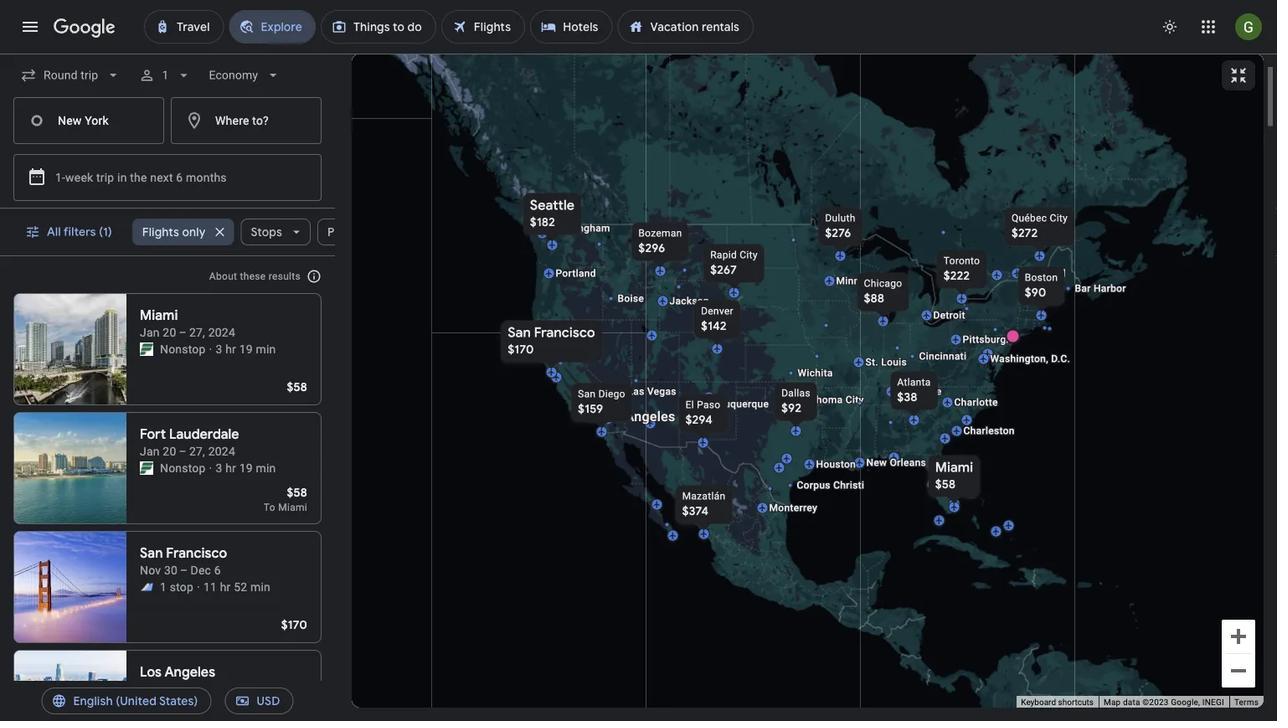 Task type: describe. For each thing, give the bounding box(es) containing it.
$267
[[711, 263, 737, 278]]

nonstop for lauderdale
[[160, 461, 206, 475]]

keyboard
[[1022, 698, 1057, 708]]

las vegas
[[628, 386, 677, 398]]

159 US dollars text field
[[578, 402, 604, 417]]

$58 to miami
[[264, 485, 308, 514]]

hr down miami jan 20 – 27, 2024
[[226, 342, 236, 356]]

222 US dollars text field
[[944, 269, 971, 284]]

nashville
[[899, 386, 942, 398]]

st.
[[866, 357, 879, 368]]

3 hr 19 min for miami
[[216, 342, 276, 356]]

tampa
[[940, 479, 972, 491]]

mazatlán
[[683, 491, 726, 502]]

stops button
[[241, 212, 311, 252]]

$222
[[944, 269, 971, 284]]

$276
[[826, 226, 852, 241]]

58 US dollars text field
[[287, 380, 308, 395]]

 image for fort lauderdale
[[209, 460, 212, 477]]

seattle $182
[[530, 197, 575, 230]]

english (united states)
[[73, 694, 198, 709]]

(1)
[[99, 225, 112, 240]]

hr right 11
[[220, 580, 231, 594]]

inegi
[[1203, 698, 1225, 708]]

20 – 27, inside fort lauderdale jan 20 – 27, 2024
[[163, 445, 205, 458]]

city for $272
[[1050, 212, 1068, 224]]

miami for miami jan 20 – 27, 2024
[[140, 307, 178, 324]]

jan inside miami jan 20 – 27, 2024
[[140, 326, 160, 339]]

$58 for $58 to miami
[[287, 485, 308, 500]]

$296
[[639, 241, 666, 256]]

wichita
[[798, 367, 834, 379]]

data
[[1124, 698, 1141, 708]]

price
[[328, 225, 356, 240]]

cincinnati
[[920, 351, 967, 362]]

los for los angeles nov 23 – 29
[[140, 664, 162, 681]]

272 US dollars text field
[[1012, 226, 1039, 241]]

corpus
[[797, 480, 831, 491]]

diego
[[599, 388, 626, 400]]

6 inside san francisco nov 30 – dec 6
[[214, 564, 221, 577]]

$90
[[1025, 284, 1047, 299]]

19 for miami
[[239, 342, 253, 356]]

terms link
[[1235, 698, 1259, 708]]

(united
[[116, 694, 157, 709]]

harbor
[[1094, 283, 1127, 295]]

$182
[[530, 215, 555, 230]]

san francisco nov 30 – dec 6
[[140, 545, 227, 577]]

los angeles nov 23 – 29
[[140, 664, 215, 696]]

8 hr 6 min
[[204, 699, 257, 713]]

stops
[[251, 225, 282, 240]]

$58 for $58
[[287, 380, 308, 395]]

stop for angeles
[[170, 699, 194, 713]]

main menu image
[[20, 17, 40, 37]]

only
[[182, 225, 206, 240]]

boise
[[618, 293, 644, 305]]

88 US dollars text field
[[864, 291, 885, 306]]

miami inside the $58 to miami
[[278, 502, 308, 514]]

1 stop for francisco
[[160, 580, 194, 594]]

mazatlán $374
[[683, 491, 726, 519]]

all
[[47, 225, 61, 240]]

minneapolis
[[837, 275, 895, 287]]

boston
[[1025, 270, 1059, 282]]

1-
[[55, 171, 65, 184]]

los angeles
[[600, 409, 676, 425]]

about these results
[[209, 271, 301, 282]]

results
[[269, 271, 301, 282]]

19 for fort lauderdale
[[239, 461, 253, 475]]

oklahoma
[[796, 394, 843, 406]]

frontier image
[[140, 343, 153, 356]]

the
[[130, 171, 147, 184]]

rapid
[[711, 249, 737, 261]]

charlotte
[[955, 397, 999, 408]]

nov for san
[[140, 564, 161, 577]]

to
[[264, 502, 276, 514]]

8
[[204, 699, 210, 713]]

keyboard shortcuts
[[1022, 698, 1094, 708]]

angeles for los angeles
[[626, 409, 676, 425]]

new orleans
[[867, 457, 927, 469]]

shortcuts
[[1059, 698, 1094, 708]]

23 – 29
[[164, 682, 204, 696]]

 image for miami
[[209, 341, 212, 358]]

1 stop for angeles
[[160, 699, 194, 713]]

170 US dollars text field
[[508, 342, 534, 357]]

price button
[[318, 212, 384, 252]]

miami for miami $58
[[936, 459, 974, 476]]

rapid city $267
[[711, 249, 758, 278]]

min right 8
[[237, 699, 257, 713]]

lauderdale
[[169, 426, 239, 443]]

d.c.
[[1052, 353, 1071, 365]]

294 US dollars text field
[[686, 413, 713, 428]]

change appearance image
[[1150, 7, 1191, 47]]

Where to? text field
[[171, 97, 322, 144]]

usd
[[257, 694, 280, 709]]

charleston
[[964, 425, 1015, 437]]

20 – 27, inside miami jan 20 – 27, 2024
[[163, 326, 205, 339]]

map region
[[217, 0, 1278, 721]]

san for san francisco
[[508, 324, 531, 341]]

1 inside popup button
[[162, 68, 169, 82]]

san diego $159
[[578, 388, 626, 417]]

296 US dollars text field
[[639, 241, 666, 256]]

$58 inside miami $58
[[936, 477, 956, 492]]

0 horizontal spatial 58 us dollars text field
[[287, 485, 308, 500]]

flights only
[[142, 225, 206, 240]]

duluth $276
[[826, 212, 856, 241]]

frontier and spirit image
[[140, 581, 153, 594]]

about
[[209, 271, 237, 282]]

miami jan 20 – 27, 2024
[[140, 307, 235, 339]]

francisco for san francisco $170
[[534, 324, 595, 341]]

monterrey
[[770, 502, 818, 514]]

atlanta $38
[[898, 377, 931, 405]]

miami $58
[[936, 459, 974, 492]]

hr down lauderdale on the left bottom of page
[[226, 461, 236, 475]]

1 vertical spatial $170
[[281, 618, 308, 633]]

30 – dec
[[164, 564, 211, 577]]



Task type: locate. For each thing, give the bounding box(es) containing it.
dallas $92
[[782, 388, 811, 416]]

2 vertical spatial city
[[846, 394, 864, 406]]

san francisco $170
[[508, 324, 595, 357]]

1 vertical spatial nonstop
[[160, 461, 206, 475]]

19 down lauderdale on the left bottom of page
[[239, 461, 253, 475]]

nonstop down miami jan 20 – 27, 2024
[[160, 342, 206, 356]]

san
[[508, 324, 531, 341], [578, 388, 596, 400], [140, 545, 163, 562]]

1 vertical spatial 2024
[[208, 445, 235, 458]]

1 20 – 27, from the top
[[163, 326, 205, 339]]

usd button
[[225, 681, 294, 721]]

stop
[[170, 580, 194, 594], [170, 699, 194, 713]]

3 for miami
[[216, 342, 222, 356]]

$170
[[508, 342, 534, 357], [281, 618, 308, 633]]

None text field
[[13, 97, 164, 144]]

nov up spirit image
[[140, 682, 161, 696]]

0 vertical spatial 1 stop
[[160, 580, 194, 594]]

francisco
[[534, 324, 595, 341], [166, 545, 227, 562]]

1 19 from the top
[[239, 342, 253, 356]]

58 US dollars text field
[[936, 477, 956, 492], [287, 485, 308, 500]]

pittsburgh
[[963, 334, 1013, 346]]

las
[[628, 386, 645, 398]]

francisco down portland
[[534, 324, 595, 341]]

bozeman
[[639, 227, 683, 239]]

min right '52'
[[251, 580, 271, 594]]

1 nonstop from the top
[[160, 342, 206, 356]]

angeles up 23 – 29
[[165, 664, 215, 681]]

angeles inside map region
[[626, 409, 676, 425]]

2024 inside miami jan 20 – 27, 2024
[[208, 326, 235, 339]]

new
[[867, 457, 888, 469]]

san up $170 text field
[[508, 324, 531, 341]]

1
[[162, 68, 169, 82], [160, 580, 167, 594], [160, 699, 167, 713]]

stop down 23 – 29
[[170, 699, 194, 713]]

$142
[[701, 319, 727, 334]]

2 vertical spatial 1
[[160, 699, 167, 713]]

miami inside map region
[[936, 459, 974, 476]]

portland
[[556, 268, 596, 279]]

city right oklahoma
[[846, 394, 864, 406]]

flights
[[142, 225, 179, 240]]

view smaller map image
[[1229, 65, 1249, 85]]

miami up tampa
[[936, 459, 974, 476]]

orleans
[[890, 457, 927, 469]]

stop for francisco
[[170, 580, 194, 594]]

san up $159
[[578, 388, 596, 400]]

1 stop from the top
[[170, 580, 194, 594]]

1 for francisco
[[160, 580, 167, 594]]

0 vertical spatial $170
[[508, 342, 534, 357]]

québec city $272
[[1012, 212, 1068, 241]]

min down about these results
[[256, 342, 276, 356]]

2 1 stop from the top
[[160, 699, 194, 713]]

1 3 from the top
[[216, 342, 222, 356]]

los
[[600, 409, 622, 425], [140, 664, 162, 681]]

$92
[[782, 401, 802, 416]]

spirit image
[[140, 700, 153, 713]]

google,
[[1172, 698, 1201, 708]]

francisco inside san francisco nov 30 – dec 6
[[166, 545, 227, 562]]

bellingham
[[558, 222, 611, 234]]

0 horizontal spatial city
[[740, 249, 758, 261]]

city inside rapid city $267
[[740, 249, 758, 261]]

chicago
[[864, 278, 903, 290]]

3 down lauderdale on the left bottom of page
[[216, 461, 222, 475]]

182 US dollars text field
[[530, 215, 555, 230]]

jackson
[[670, 295, 710, 307]]

3 for fort lauderdale
[[216, 461, 222, 475]]

0 horizontal spatial $170
[[281, 618, 308, 633]]

2 horizontal spatial city
[[1050, 212, 1068, 224]]

0 vertical spatial san
[[508, 324, 531, 341]]

next
[[150, 171, 173, 184]]

1 vertical spatial miami
[[936, 459, 974, 476]]

toronto $222
[[944, 255, 981, 284]]

chicago $88
[[864, 278, 903, 306]]

san inside san francisco $170
[[508, 324, 531, 341]]

angeles
[[626, 409, 676, 425], [165, 664, 215, 681]]

2024 inside fort lauderdale jan 20 – 27, 2024
[[208, 445, 235, 458]]

states)
[[159, 694, 198, 709]]

0 vertical spatial nonstop
[[160, 342, 206, 356]]

$159
[[578, 402, 604, 417]]

276 US dollars text field
[[826, 226, 852, 241]]

$374
[[683, 504, 709, 519]]

detroit
[[934, 310, 966, 321]]

 image
[[209, 341, 212, 358], [209, 460, 212, 477]]

fort lauderdale jan 20 – 27, 2024
[[140, 426, 239, 458]]

$272
[[1012, 226, 1039, 241]]

2024 down about
[[208, 326, 235, 339]]

 image down miami jan 20 – 27, 2024
[[209, 341, 212, 358]]

miami up frontier image
[[140, 307, 178, 324]]

1 vertical spatial 1 stop
[[160, 699, 194, 713]]

3 hr 19 min for fort lauderdale
[[216, 461, 276, 475]]

6 inside 1-week trip in the next 6 months button
[[176, 171, 183, 184]]

frontier image
[[140, 462, 153, 475]]

los up (united
[[140, 664, 162, 681]]

san inside san francisco nov 30 – dec 6
[[140, 545, 163, 562]]

1 horizontal spatial city
[[846, 394, 864, 406]]

san for san diego
[[578, 388, 596, 400]]

2 3 from the top
[[216, 461, 222, 475]]

nov inside san francisco nov 30 – dec 6
[[140, 564, 161, 577]]

2 nov from the top
[[140, 682, 161, 696]]

1 jan from the top
[[140, 326, 160, 339]]

1 horizontal spatial miami
[[278, 502, 308, 514]]

1 horizontal spatial francisco
[[534, 324, 595, 341]]

corpus christi
[[797, 480, 865, 491]]

montreal
[[1024, 268, 1067, 279]]

city inside québec city $272
[[1050, 212, 1068, 224]]

1 horizontal spatial 58 us dollars text field
[[936, 477, 956, 492]]

nov for los
[[140, 682, 161, 696]]

2 stop from the top
[[170, 699, 194, 713]]

houston
[[817, 459, 856, 470]]

0 vertical spatial los
[[600, 409, 622, 425]]

6
[[176, 171, 183, 184], [214, 564, 221, 577], [227, 699, 234, 713]]

6 right next
[[176, 171, 183, 184]]

38 US dollars text field
[[898, 390, 918, 405]]

2024 down lauderdale on the left bottom of page
[[208, 445, 235, 458]]

2 20 – 27, from the top
[[163, 445, 205, 458]]

11
[[204, 580, 217, 594]]

jan up frontier image
[[140, 326, 160, 339]]

1 vertical spatial nov
[[140, 682, 161, 696]]

0 vertical spatial nov
[[140, 564, 161, 577]]

170 US dollars text field
[[281, 618, 308, 633]]

all filters (1)
[[47, 225, 112, 240]]

nov up frontier and spirit image in the left of the page
[[140, 564, 161, 577]]

angeles down las vegas on the bottom of page
[[626, 409, 676, 425]]

142 US dollars text field
[[701, 319, 727, 334]]

hr right 8
[[213, 699, 224, 713]]

1 vertical spatial los
[[140, 664, 162, 681]]

city
[[1050, 212, 1068, 224], [740, 249, 758, 261], [846, 394, 864, 406]]

0 vertical spatial miami
[[140, 307, 178, 324]]

st. louis
[[866, 357, 907, 368]]

1 2024 from the top
[[208, 326, 235, 339]]

los inside map region
[[600, 409, 622, 425]]

1 vertical spatial 19
[[239, 461, 253, 475]]

19
[[239, 342, 253, 356], [239, 461, 253, 475]]

0 vertical spatial 20 – 27,
[[163, 326, 205, 339]]

washington,
[[991, 353, 1049, 365]]

0 vertical spatial city
[[1050, 212, 1068, 224]]

angeles for los angeles nov 23 – 29
[[165, 664, 215, 681]]

stop down 30 – dec
[[170, 580, 194, 594]]

0 horizontal spatial san
[[140, 545, 163, 562]]

2  image from the top
[[209, 460, 212, 477]]

oklahoma city
[[796, 394, 864, 406]]

1 vertical spatial angeles
[[165, 664, 215, 681]]

2 nonstop from the top
[[160, 461, 206, 475]]

1 stop down 30 – dec
[[160, 580, 194, 594]]

1 horizontal spatial $170
[[508, 342, 534, 357]]

2 vertical spatial 6
[[227, 699, 234, 713]]

3 hr 19 min down miami jan 20 – 27, 2024
[[216, 342, 276, 356]]

el paso $294
[[686, 399, 721, 428]]

trip
[[96, 171, 114, 184]]

los inside los angeles nov 23 – 29
[[140, 664, 162, 681]]

1 stop
[[160, 580, 194, 594], [160, 699, 194, 713]]

1 vertical spatial jan
[[140, 445, 160, 458]]

2 jan from the top
[[140, 445, 160, 458]]

1 for angeles
[[160, 699, 167, 713]]

92 US dollars text field
[[782, 401, 802, 416]]

1 vertical spatial san
[[578, 388, 596, 400]]

1 vertical spatial  image
[[209, 460, 212, 477]]

1-week trip in the next 6 months button
[[13, 154, 322, 201]]

months
[[186, 171, 227, 184]]

2 19 from the top
[[239, 461, 253, 475]]

denver
[[701, 305, 734, 317]]

0 vertical spatial 3 hr 19 min
[[216, 342, 276, 356]]

1 3 hr 19 min from the top
[[216, 342, 276, 356]]

1 horizontal spatial los
[[600, 409, 622, 425]]

loading results progress bar
[[0, 54, 1278, 57]]

nov inside los angeles nov 23 – 29
[[140, 682, 161, 696]]

1 horizontal spatial angeles
[[626, 409, 676, 425]]

1 vertical spatial 1
[[160, 580, 167, 594]]

2 vertical spatial san
[[140, 545, 163, 562]]

0 horizontal spatial angeles
[[165, 664, 215, 681]]

2 horizontal spatial 6
[[227, 699, 234, 713]]

0 horizontal spatial 6
[[176, 171, 183, 184]]

1 vertical spatial stop
[[170, 699, 194, 713]]

374 US dollars text field
[[683, 504, 709, 519]]

1 horizontal spatial san
[[508, 324, 531, 341]]

min up the $58 to miami
[[256, 461, 276, 475]]

3 down miami jan 20 – 27, 2024
[[216, 342, 222, 356]]

0 vertical spatial jan
[[140, 326, 160, 339]]

dallas
[[782, 388, 811, 399]]

0 horizontal spatial francisco
[[166, 545, 227, 562]]

los down diego
[[600, 409, 622, 425]]

1 1 stop from the top
[[160, 580, 194, 594]]

267 US dollars text field
[[711, 263, 737, 278]]

2 horizontal spatial san
[[578, 388, 596, 400]]

2 horizontal spatial miami
[[936, 459, 974, 476]]

these
[[240, 271, 266, 282]]

in
[[117, 171, 127, 184]]

2024
[[208, 326, 235, 339], [208, 445, 235, 458]]

0 vertical spatial 19
[[239, 342, 253, 356]]

jan inside fort lauderdale jan 20 – 27, 2024
[[140, 445, 160, 458]]

francisco inside san francisco $170
[[534, 324, 595, 341]]

city right 'québec'
[[1050, 212, 1068, 224]]

1 vertical spatial 3 hr 19 min
[[216, 461, 276, 475]]

keyboard shortcuts button
[[1022, 697, 1094, 709]]

albuquerque
[[709, 398, 769, 410]]

0 vertical spatial angeles
[[626, 409, 676, 425]]

1 nov from the top
[[140, 564, 161, 577]]

duluth
[[826, 212, 856, 224]]

miami inside miami jan 20 – 27, 2024
[[140, 307, 178, 324]]

 image down fort lauderdale jan 20 – 27, 2024
[[209, 460, 212, 477]]

0 vertical spatial francisco
[[534, 324, 595, 341]]

$58
[[287, 380, 308, 395], [936, 477, 956, 492], [287, 485, 308, 500]]

1 vertical spatial 6
[[214, 564, 221, 577]]

0 vertical spatial stop
[[170, 580, 194, 594]]

1 vertical spatial 20 – 27,
[[163, 445, 205, 458]]

0 horizontal spatial los
[[140, 664, 162, 681]]

90 US dollars text field
[[1025, 284, 1047, 299]]

francisco for san francisco nov 30 – dec 6
[[166, 545, 227, 562]]

city for $267
[[740, 249, 758, 261]]

0 horizontal spatial miami
[[140, 307, 178, 324]]

0 vertical spatial 2024
[[208, 326, 235, 339]]

0 vertical spatial 3
[[216, 342, 222, 356]]

6 right 8
[[227, 699, 234, 713]]

bozeman $296
[[639, 227, 683, 256]]

miami right to
[[278, 502, 308, 514]]

boston $90
[[1025, 270, 1059, 299]]

1 horizontal spatial 6
[[214, 564, 221, 577]]

$294
[[686, 413, 713, 428]]

$38
[[898, 390, 918, 405]]

$170 inside san francisco $170
[[508, 342, 534, 357]]

nonstop down fort lauderdale jan 20 – 27, 2024
[[160, 461, 206, 475]]

2 3 hr 19 min from the top
[[216, 461, 276, 475]]

flights only button
[[132, 212, 234, 252]]

1 vertical spatial francisco
[[166, 545, 227, 562]]

19 down these
[[239, 342, 253, 356]]

filters
[[64, 225, 96, 240]]

0 vertical spatial  image
[[209, 341, 212, 358]]

1 vertical spatial city
[[740, 249, 758, 261]]

week
[[65, 171, 93, 184]]

los for los angeles
[[600, 409, 622, 425]]

2 vertical spatial miami
[[278, 502, 308, 514]]

3
[[216, 342, 222, 356], [216, 461, 222, 475]]

about these results image
[[294, 256, 334, 297]]

angeles inside los angeles nov 23 – 29
[[165, 664, 215, 681]]

20 – 27,
[[163, 326, 205, 339], [163, 445, 205, 458]]

2 2024 from the top
[[208, 445, 235, 458]]

nonstop for jan
[[160, 342, 206, 356]]

toronto
[[944, 255, 981, 267]]

None field
[[13, 60, 128, 90], [202, 60, 288, 90], [13, 60, 128, 90], [202, 60, 288, 90]]

1 stop down 23 – 29
[[160, 699, 194, 713]]

city right rapid
[[740, 249, 758, 261]]

san up frontier and spirit image in the left of the page
[[140, 545, 163, 562]]

map data ©2023 google, inegi
[[1104, 698, 1225, 708]]

seattle
[[530, 197, 575, 214]]

francisco up 30 – dec
[[166, 545, 227, 562]]

0 vertical spatial 6
[[176, 171, 183, 184]]

6 up 11
[[214, 564, 221, 577]]

san inside san diego $159
[[578, 388, 596, 400]]

$58 inside the $58 to miami
[[287, 485, 308, 500]]

1 vertical spatial 3
[[216, 461, 222, 475]]

3 hr 19 min up to
[[216, 461, 276, 475]]

map
[[1104, 698, 1121, 708]]

0 vertical spatial 1
[[162, 68, 169, 82]]

québec
[[1012, 212, 1048, 224]]

1  image from the top
[[209, 341, 212, 358]]

jan down fort
[[140, 445, 160, 458]]



Task type: vqa. For each thing, say whether or not it's contained in the screenshot.
the – in "7 hr 5 min JFK – MAD"
no



